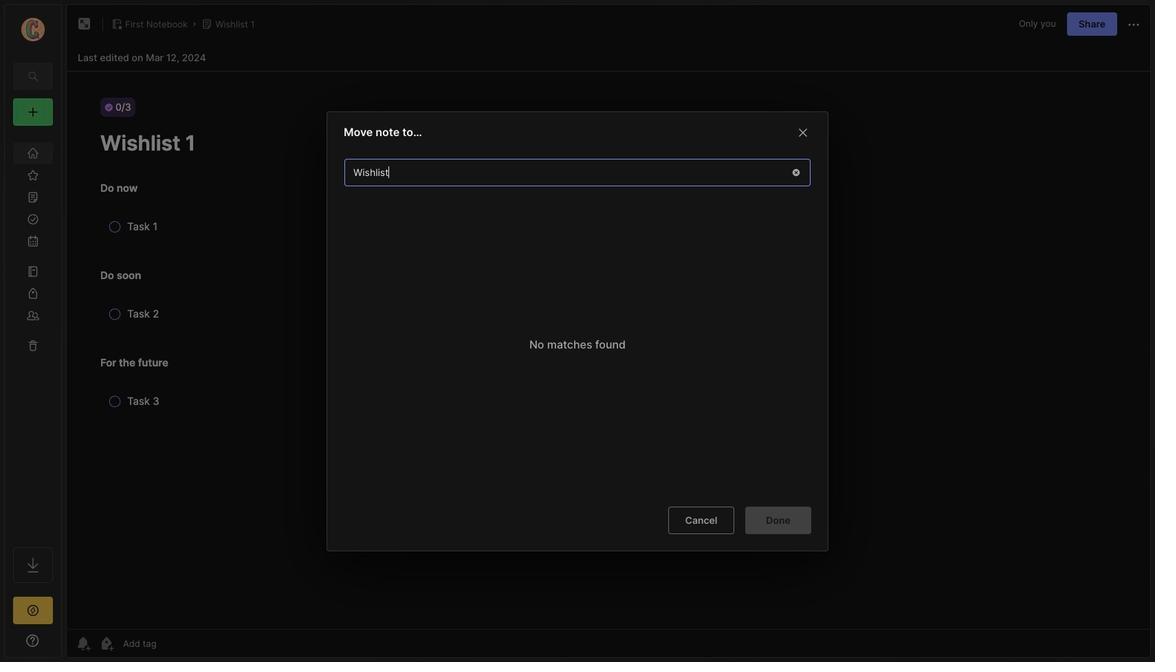 Task type: describe. For each thing, give the bounding box(es) containing it.
upgrade image
[[25, 603, 41, 619]]

Note Editor text field
[[67, 71, 1151, 630]]

expand note image
[[76, 16, 93, 32]]

Find a location field
[[338, 151, 818, 495]]

home image
[[26, 147, 40, 160]]

add tag image
[[98, 636, 115, 652]]

note window element
[[66, 4, 1152, 658]]

tree inside main element
[[5, 134, 61, 535]]



Task type: vqa. For each thing, say whether or not it's contained in the screenshot.
open related to Always open external applications
no



Task type: locate. For each thing, give the bounding box(es) containing it.
tree
[[5, 134, 61, 535]]

close image
[[795, 124, 812, 140]]

Find a location… text field
[[345, 161, 783, 183]]

add a reminder image
[[75, 636, 92, 652]]

main element
[[0, 0, 66, 663]]

edit search image
[[25, 68, 41, 85]]



